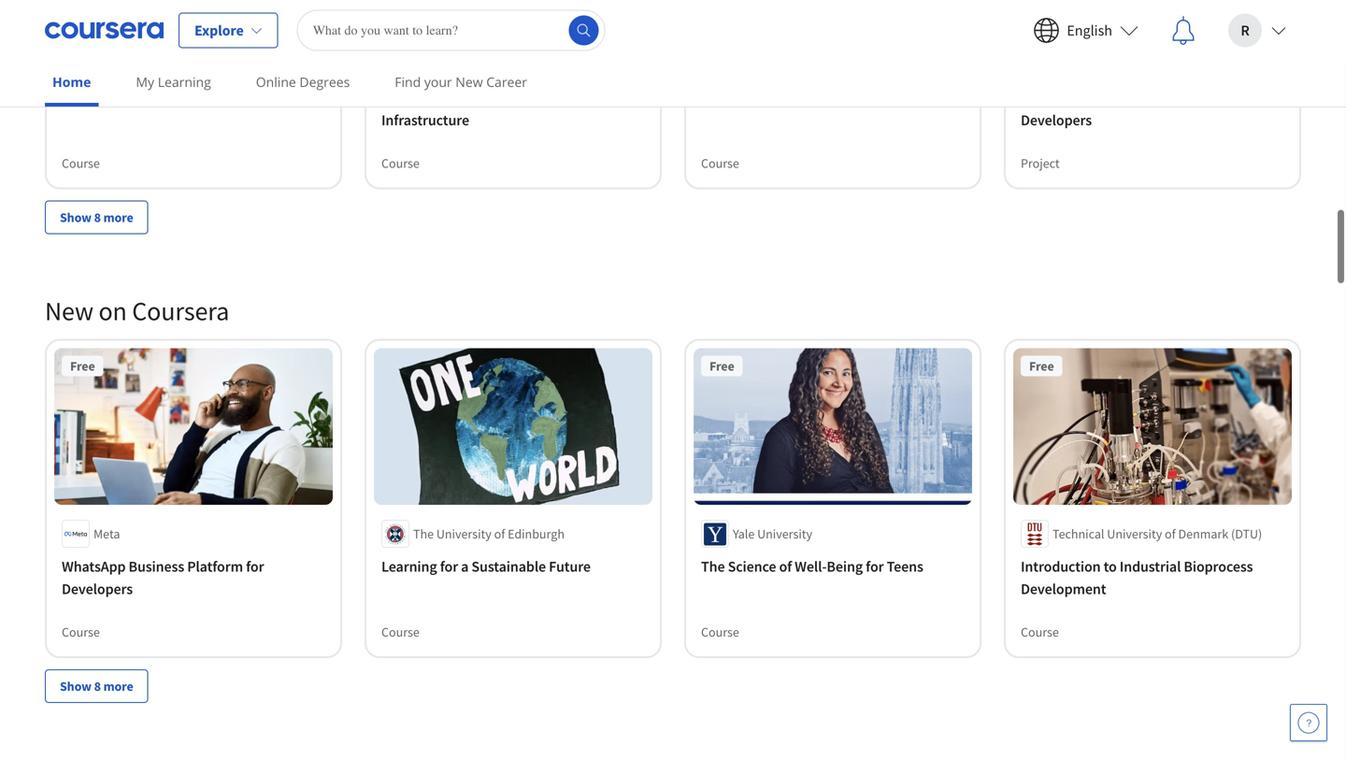 Task type: describe. For each thing, give the bounding box(es) containing it.
for inside chatgpt prompt engineering for developers
[[1209, 88, 1227, 107]]

sustainable
[[472, 557, 546, 576]]

science
[[728, 557, 776, 576]]

fundamentals:
[[469, 88, 564, 107]]

to for learn
[[101, 88, 114, 107]]

course for learn to program: the fundamentals
[[62, 155, 100, 172]]

chatgpt prompt engineering for developers
[[1021, 88, 1227, 130]]

of for denmark
[[1165, 526, 1176, 542]]

analysis
[[856, 88, 908, 107]]

learning for a sustainable future
[[382, 557, 591, 576]]

the for the university of edinburgh
[[413, 526, 434, 542]]

whatsapp business platform for developers link
[[62, 556, 325, 600]]

free for the
[[710, 358, 735, 374]]

course for google cloud fundamentals: core infrastructure
[[382, 155, 420, 172]]

free for whatsapp
[[70, 358, 95, 374]]

developers for whatsapp
[[62, 580, 133, 599]]

university for industrial
[[1107, 526, 1163, 542]]

denmark
[[1179, 526, 1229, 542]]

a
[[461, 557, 469, 576]]

future
[[549, 557, 591, 576]]

new inside new on coursera collection element
[[45, 295, 93, 327]]

free for introduction
[[1030, 358, 1054, 374]]

coursera image
[[45, 15, 164, 45]]

home link
[[45, 61, 99, 107]]

degrees
[[300, 73, 350, 91]]

course for introduction to industrial bioprocess development
[[1021, 624, 1059, 641]]

show inside new on coursera collection element
[[60, 678, 92, 695]]

the for the science of well-being for teens
[[701, 557, 725, 576]]

chatgpt for chatgpt prompt engineering for developers
[[1021, 88, 1076, 107]]

r
[[1241, 21, 1250, 40]]

bioprocess
[[1184, 557, 1253, 576]]

advanced
[[759, 88, 821, 107]]

teens
[[887, 557, 924, 576]]

data
[[824, 88, 853, 107]]

edinburgh
[[508, 526, 565, 542]]

university for a
[[437, 526, 492, 542]]

project
[[1021, 155, 1060, 172]]

show 8 more button inside grow your skill set collection element
[[45, 201, 148, 234]]

chatgpt for chatgpt advanced data analysis
[[701, 88, 756, 107]]

being
[[827, 557, 863, 576]]

learning inside new on coursera collection element
[[382, 557, 437, 576]]

chatgpt prompt engineering for developers link
[[1021, 86, 1285, 131]]

my learning link
[[128, 61, 219, 103]]

0 vertical spatial learning
[[158, 73, 211, 91]]

technical university of denmark (dtu)
[[1053, 526, 1263, 542]]

learn to program: the fundamentals link
[[62, 86, 325, 109]]

find your new career
[[395, 73, 527, 91]]

show 8 more for show 8 more button inside grow your skill set collection element
[[60, 209, 133, 226]]

more inside new on coursera collection element
[[103, 678, 133, 695]]

fundamentals
[[205, 88, 296, 107]]

learn
[[62, 88, 98, 107]]

yale
[[733, 526, 755, 542]]

learn to program: the fundamentals
[[62, 88, 296, 107]]

prompt
[[1079, 88, 1127, 107]]

8 inside grow your skill set collection element
[[94, 209, 101, 226]]

career
[[486, 73, 527, 91]]

introduction to industrial bioprocess development link
[[1021, 556, 1285, 600]]



Task type: locate. For each thing, give the bounding box(es) containing it.
show 8 more button
[[45, 201, 148, 234], [45, 670, 148, 703]]

0 horizontal spatial new
[[45, 295, 93, 327]]

to for introduction
[[1104, 557, 1117, 576]]

of for edinburgh
[[494, 526, 505, 542]]

my
[[136, 73, 154, 91]]

program:
[[117, 88, 176, 107]]

0 horizontal spatial learning
[[158, 73, 211, 91]]

1 more from the top
[[103, 209, 133, 226]]

to right learn
[[101, 88, 114, 107]]

1 8 from the top
[[94, 209, 101, 226]]

1 horizontal spatial university
[[757, 526, 813, 542]]

show 8 more inside grow your skill set collection element
[[60, 209, 133, 226]]

8
[[94, 209, 101, 226], [94, 678, 101, 695]]

show 8 more for show 8 more button within new on coursera collection element
[[60, 678, 133, 695]]

chatgpt
[[701, 88, 756, 107], [1021, 88, 1076, 107]]

chatgpt left prompt
[[1021, 88, 1076, 107]]

2 8 from the top
[[94, 678, 101, 695]]

more
[[103, 209, 133, 226], [103, 678, 133, 695]]

developers up project
[[1021, 111, 1092, 130]]

2 show from the top
[[60, 678, 92, 695]]

learning left a
[[382, 557, 437, 576]]

0 horizontal spatial developers
[[62, 580, 133, 599]]

2 show 8 more from the top
[[60, 678, 133, 695]]

for
[[1209, 88, 1227, 107], [246, 557, 264, 576], [440, 557, 458, 576], [866, 557, 884, 576]]

to inside introduction to industrial bioprocess development
[[1104, 557, 1117, 576]]

0 horizontal spatial university
[[437, 526, 492, 542]]

industrial
[[1120, 557, 1181, 576]]

new left on
[[45, 295, 93, 327]]

on
[[99, 295, 127, 327]]

0 vertical spatial show
[[60, 209, 92, 226]]

chatgpt advanced data analysis
[[701, 88, 908, 107]]

chatgpt inside chatgpt prompt engineering for developers
[[1021, 88, 1076, 107]]

introduction to industrial bioprocess development
[[1021, 557, 1253, 599]]

2 show 8 more button from the top
[[45, 670, 148, 703]]

1 vertical spatial learning
[[382, 557, 437, 576]]

google
[[382, 88, 426, 107]]

1 horizontal spatial the
[[413, 526, 434, 542]]

university right yale
[[757, 526, 813, 542]]

of
[[494, 526, 505, 542], [1165, 526, 1176, 542], [779, 557, 792, 576]]

of up sustainable
[[494, 526, 505, 542]]

None search field
[[297, 10, 606, 51]]

your
[[424, 73, 452, 91]]

find
[[395, 73, 421, 91]]

the left 'science'
[[701, 557, 725, 576]]

grow your skill set collection element
[[34, 0, 1313, 264]]

my learning
[[136, 73, 211, 91]]

0 vertical spatial new
[[456, 73, 483, 91]]

google cloud fundamentals: core infrastructure link
[[382, 86, 645, 131]]

for inside whatsapp business platform for developers
[[246, 557, 264, 576]]

0 vertical spatial show 8 more
[[60, 209, 133, 226]]

course for the science of well-being for teens
[[701, 624, 739, 641]]

course for chatgpt advanced data analysis
[[701, 155, 739, 172]]

new inside 'find your new career' link
[[456, 73, 483, 91]]

cloud
[[429, 88, 466, 107]]

to left industrial
[[1104, 557, 1117, 576]]

1 university from the left
[[437, 526, 492, 542]]

new right your
[[456, 73, 483, 91]]

english button
[[1019, 0, 1154, 60]]

the right program:
[[179, 88, 202, 107]]

the
[[179, 88, 202, 107], [413, 526, 434, 542], [701, 557, 725, 576]]

2 horizontal spatial university
[[1107, 526, 1163, 542]]

1 chatgpt from the left
[[701, 88, 756, 107]]

3 university from the left
[[1107, 526, 1163, 542]]

for right platform
[[246, 557, 264, 576]]

business
[[129, 557, 184, 576]]

whatsapp
[[62, 557, 126, 576]]

0 horizontal spatial the
[[179, 88, 202, 107]]

course for learning for a sustainable future
[[382, 624, 420, 641]]

yale university
[[733, 526, 813, 542]]

engineering
[[1130, 88, 1206, 107]]

show 8 more
[[60, 209, 133, 226], [60, 678, 133, 695]]

show 8 more inside new on coursera collection element
[[60, 678, 133, 695]]

chatgpt advanced data analysis link
[[701, 86, 965, 109]]

2 horizontal spatial free
[[1030, 358, 1054, 374]]

course
[[62, 155, 100, 172], [382, 155, 420, 172], [701, 155, 739, 172], [62, 624, 100, 641], [382, 624, 420, 641], [701, 624, 739, 641], [1021, 624, 1059, 641]]

to
[[101, 88, 114, 107], [1104, 557, 1117, 576]]

whatsapp business platform for developers
[[62, 557, 264, 599]]

2 free from the left
[[710, 358, 735, 374]]

online
[[256, 73, 296, 91]]

to inside grow your skill set collection element
[[101, 88, 114, 107]]

of left denmark on the bottom of the page
[[1165, 526, 1176, 542]]

more inside grow your skill set collection element
[[103, 209, 133, 226]]

0 vertical spatial to
[[101, 88, 114, 107]]

the inside learn to program: the fundamentals link
[[179, 88, 202, 107]]

1 horizontal spatial to
[[1104, 557, 1117, 576]]

the inside the science of well-being for teens link
[[701, 557, 725, 576]]

online degrees
[[256, 73, 350, 91]]

meta
[[94, 526, 120, 542]]

developers
[[1021, 111, 1092, 130], [62, 580, 133, 599]]

course for whatsapp business platform for developers
[[62, 624, 100, 641]]

3 free from the left
[[1030, 358, 1054, 374]]

explore button
[[179, 13, 278, 48]]

2 vertical spatial the
[[701, 557, 725, 576]]

new
[[456, 73, 483, 91], [45, 295, 93, 327]]

new on coursera
[[45, 295, 229, 327]]

2 more from the top
[[103, 678, 133, 695]]

2 horizontal spatial of
[[1165, 526, 1176, 542]]

0 horizontal spatial chatgpt
[[701, 88, 756, 107]]

1 horizontal spatial developers
[[1021, 111, 1092, 130]]

core
[[567, 88, 597, 107]]

What do you want to learn? text field
[[297, 10, 606, 51]]

show 8 more button inside new on coursera collection element
[[45, 670, 148, 703]]

university up a
[[437, 526, 492, 542]]

0 vertical spatial show 8 more button
[[45, 201, 148, 234]]

0 vertical spatial developers
[[1021, 111, 1092, 130]]

the science of well-being for teens link
[[701, 556, 965, 578]]

r button
[[1214, 0, 1302, 60]]

2 university from the left
[[757, 526, 813, 542]]

developers down whatsapp
[[62, 580, 133, 599]]

2 horizontal spatial the
[[701, 557, 725, 576]]

1 vertical spatial the
[[413, 526, 434, 542]]

1 vertical spatial show 8 more button
[[45, 670, 148, 703]]

infrastructure
[[382, 111, 469, 130]]

for right being
[[866, 557, 884, 576]]

google cloud fundamentals: core infrastructure
[[382, 88, 597, 130]]

platform
[[187, 557, 243, 576]]

university
[[437, 526, 492, 542], [757, 526, 813, 542], [1107, 526, 1163, 542]]

2 chatgpt from the left
[[1021, 88, 1076, 107]]

advance your product manager career collection element
[[45, 733, 1302, 760]]

online degrees link
[[248, 61, 357, 103]]

free
[[70, 358, 95, 374], [710, 358, 735, 374], [1030, 358, 1054, 374]]

1 horizontal spatial chatgpt
[[1021, 88, 1076, 107]]

chatgpt left advanced
[[701, 88, 756, 107]]

1 horizontal spatial new
[[456, 73, 483, 91]]

0 vertical spatial 8
[[94, 209, 101, 226]]

the science of well-being for teens
[[701, 557, 924, 576]]

1 show from the top
[[60, 209, 92, 226]]

for right engineering
[[1209, 88, 1227, 107]]

(dtu)
[[1231, 526, 1263, 542]]

the university of edinburgh
[[413, 526, 565, 542]]

1 horizontal spatial free
[[710, 358, 735, 374]]

0 vertical spatial more
[[103, 209, 133, 226]]

for left a
[[440, 557, 458, 576]]

developers inside whatsapp business platform for developers
[[62, 580, 133, 599]]

developers inside chatgpt prompt engineering for developers
[[1021, 111, 1092, 130]]

well-
[[795, 557, 827, 576]]

english
[[1067, 21, 1113, 40]]

university for of
[[757, 526, 813, 542]]

1 vertical spatial 8
[[94, 678, 101, 695]]

learning right my
[[158, 73, 211, 91]]

1 horizontal spatial of
[[779, 557, 792, 576]]

1 free from the left
[[70, 358, 95, 374]]

introduction
[[1021, 557, 1101, 576]]

0 horizontal spatial free
[[70, 358, 95, 374]]

1 horizontal spatial learning
[[382, 557, 437, 576]]

8 inside new on coursera collection element
[[94, 678, 101, 695]]

show inside grow your skill set collection element
[[60, 209, 92, 226]]

developers for chatgpt
[[1021, 111, 1092, 130]]

0 horizontal spatial of
[[494, 526, 505, 542]]

0 horizontal spatial to
[[101, 88, 114, 107]]

1 vertical spatial more
[[103, 678, 133, 695]]

help center image
[[1298, 712, 1320, 734]]

coursera
[[132, 295, 229, 327]]

1 vertical spatial to
[[1104, 557, 1117, 576]]

development
[[1021, 580, 1107, 599]]

technical
[[1053, 526, 1105, 542]]

of left well- at the bottom right of page
[[779, 557, 792, 576]]

1 vertical spatial developers
[[62, 580, 133, 599]]

1 vertical spatial show 8 more
[[60, 678, 133, 695]]

home
[[52, 73, 91, 91]]

learning for a sustainable future link
[[382, 556, 645, 578]]

find your new career link
[[387, 61, 535, 103]]

1 vertical spatial new
[[45, 295, 93, 327]]

1 vertical spatial show
[[60, 678, 92, 695]]

new on coursera collection element
[[34, 264, 1313, 733]]

university up industrial
[[1107, 526, 1163, 542]]

show
[[60, 209, 92, 226], [60, 678, 92, 695]]

1 show 8 more from the top
[[60, 209, 133, 226]]

0 vertical spatial the
[[179, 88, 202, 107]]

of for well-
[[779, 557, 792, 576]]

learning
[[158, 73, 211, 91], [382, 557, 437, 576]]

1 show 8 more button from the top
[[45, 201, 148, 234]]

the up learning for a sustainable future
[[413, 526, 434, 542]]

explore
[[194, 21, 244, 40]]



Task type: vqa. For each thing, say whether or not it's contained in the screenshot.
Coursera at the left of page
yes



